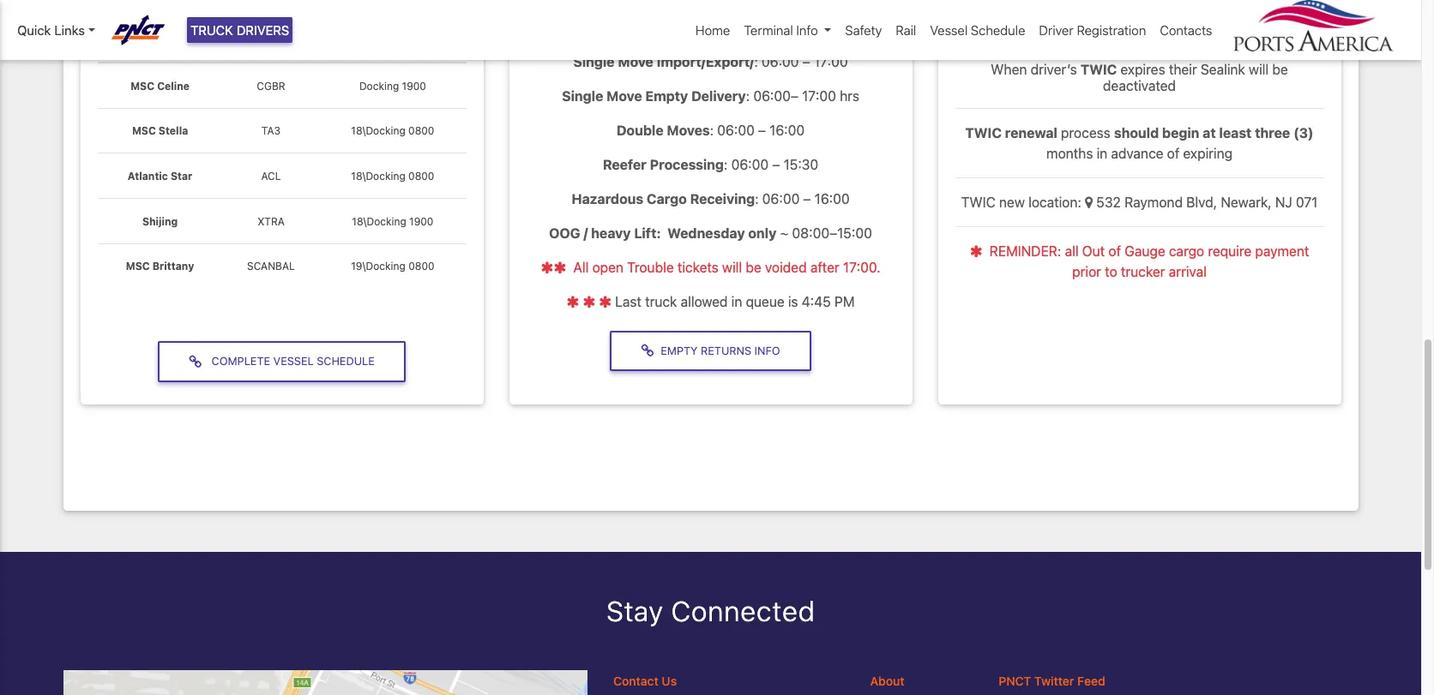 Task type: vqa. For each thing, say whether or not it's contained in the screenshot.


Task type: describe. For each thing, give the bounding box(es) containing it.
18\docking 1900
[[352, 215, 434, 228]]

raymond
[[1125, 195, 1183, 210]]

in inside the twic renewal process should begin  at least three (3) months in advance of expiring
[[1097, 146, 1108, 162]]

reefer processing : 06:00 – 15:30
[[603, 157, 819, 172]]

18\docking for xtra
[[352, 215, 407, 228]]

blvd,
[[1187, 195, 1218, 210]]

17:00.
[[844, 260, 881, 275]]

contact
[[614, 675, 659, 689]]

brittany
[[153, 260, 194, 273]]

about
[[871, 675, 905, 689]]

be inside the expires their sealink will be deactivated
[[1273, 62, 1289, 77]]

1 vertical spatial will
[[723, 260, 742, 275]]

will inside the expires their sealink will be deactivated
[[1249, 62, 1269, 77]]

msc brittany
[[126, 260, 194, 273]]

after
[[811, 260, 840, 275]]

06:00 up ~
[[763, 191, 800, 207]]

link image for complete vessel schedule
[[189, 355, 209, 369]]

15:30
[[784, 157, 819, 172]]

gauge
[[1125, 244, 1166, 259]]

st.
[[1199, 17, 1218, 32]]

0 vertical spatial twic
[[1081, 62, 1118, 77]]

complete vessel schedule
[[209, 356, 375, 368]]

scanbal
[[247, 260, 295, 273]]

532
[[1097, 195, 1121, 210]]

atlantic
[[128, 170, 168, 183]]

08:00–15:00
[[792, 225, 873, 241]]

1900 for docking 1900
[[402, 80, 426, 93]]

acl
[[261, 170, 281, 183]]

1900 for 18\docking 1900
[[409, 215, 434, 228]]

shijing
[[142, 215, 178, 228]]

move for empty
[[607, 88, 642, 104]]

truck
[[191, 22, 233, 38]]

hrs
[[840, 88, 860, 104]]

driver's
[[1031, 62, 1078, 77]]

071
[[1297, 195, 1318, 210]]

last
[[615, 294, 642, 310]]

heavy
[[591, 225, 631, 241]]

/
[[584, 225, 588, 241]]

18\docking for ta3
[[351, 125, 406, 138]]

0800 for scanbal
[[409, 260, 435, 273]]

expires
[[1121, 62, 1166, 77]]

cgbr
[[257, 80, 285, 93]]

cargo
[[647, 191, 687, 207]]

double
[[617, 122, 664, 138]]

empty returns info
[[661, 345, 781, 358]]

tickets
[[678, 260, 719, 275]]

empty returns info link
[[610, 331, 811, 372]]

contacts
[[1160, 22, 1213, 38]]

msc stella
[[132, 125, 188, 138]]

expires their sealink will be deactivated
[[1104, 62, 1289, 94]]

cargo
[[1170, 244, 1205, 259]]

pnct twitter feed
[[999, 675, 1106, 689]]

gate
[[1095, 17, 1125, 32]]

connected
[[671, 595, 815, 628]]

service
[[250, 34, 292, 47]]

of inside reminder: all out of gauge cargo require payment prior to trucker arrival
[[1109, 244, 1122, 259]]

oog / heavy lift:  wednesday only ~ 08:00–15:00
[[549, 225, 873, 241]]

complete vessel schedule link
[[158, 342, 406, 382]]

– right gate
[[1128, 17, 1136, 32]]

driver registration
[[1040, 22, 1147, 38]]

532 raymond blvd, newark, nj 071
[[1097, 195, 1318, 210]]

open
[[593, 260, 624, 275]]

vessel for vessel schedule
[[930, 22, 968, 38]]

pm
[[835, 294, 855, 310]]

home
[[696, 22, 731, 38]]

deactivated
[[1104, 78, 1177, 94]]

should
[[1115, 126, 1160, 141]]

17:00 for 06:00–
[[802, 88, 837, 104]]

of inside the twic renewal process should begin  at least three (3) months in advance of expiring
[[1168, 146, 1180, 162]]

0 vertical spatial info
[[797, 22, 818, 38]]

single for single move empty delivery : 06:00– 17:00 hrs
[[562, 88, 604, 104]]

trucker
[[1121, 265, 1166, 280]]

0 vertical spatial schedule
[[971, 22, 1026, 38]]

is
[[789, 294, 799, 310]]

hazardous
[[572, 191, 644, 207]]

arrival
[[1169, 265, 1207, 280]]

months
[[1047, 146, 1094, 162]]

home link
[[689, 14, 737, 47]]

stay
[[606, 595, 664, 628]]

vessel for vessel
[[142, 34, 178, 47]]

import/export/
[[657, 54, 755, 69]]

0800 for acl
[[409, 170, 435, 183]]

only
[[749, 225, 777, 241]]

0 horizontal spatial 16:00
[[770, 122, 805, 138]]

06:00–
[[754, 88, 799, 104]]

links
[[54, 22, 85, 38]]

msc for msc stella
[[132, 125, 156, 138]]

sealink
[[1201, 62, 1246, 77]]

ta3
[[262, 125, 281, 138]]

wednesday
[[668, 225, 745, 241]]

least
[[1220, 126, 1252, 141]]



Task type: locate. For each thing, give the bounding box(es) containing it.
in left the queue
[[732, 294, 743, 310]]

twic left renewal
[[966, 126, 1002, 141]]

2 vertical spatial 18\docking
[[352, 215, 407, 228]]

0800
[[409, 125, 435, 138], [409, 170, 435, 183], [409, 260, 435, 273]]

2 horizontal spatial vessel
[[930, 22, 968, 38]]

advance
[[1112, 146, 1164, 162]]

0 horizontal spatial schedule
[[317, 356, 375, 368]]

terminal info link
[[737, 14, 839, 47]]

msc celine
[[131, 80, 190, 93]]

0 horizontal spatial in
[[732, 294, 743, 310]]

vessel right the rail
[[930, 22, 968, 38]]

0800 for ta3
[[409, 125, 435, 138]]

info right returns
[[755, 345, 781, 358]]

0 horizontal spatial will
[[723, 260, 742, 275]]

0 vertical spatial 18\docking 0800
[[351, 125, 435, 138]]

0 horizontal spatial of
[[1109, 244, 1122, 259]]

1 vertical spatial in
[[732, 294, 743, 310]]

quick links
[[17, 22, 85, 38]]

0 vertical spatial 0800
[[409, 125, 435, 138]]

single move import/export/ : 06:00 – 17:00
[[574, 54, 848, 69]]

msc for msc celine
[[131, 80, 155, 93]]

18\docking 0800 for ta3
[[351, 125, 435, 138]]

17:00 for –
[[814, 54, 848, 69]]

: up only
[[755, 191, 759, 207]]

contact us
[[614, 675, 677, 689]]

16:00 down 06:00–
[[770, 122, 805, 138]]

reminder:
[[990, 244, 1062, 259]]

–
[[1128, 17, 1136, 32], [803, 54, 811, 69], [759, 122, 766, 138], [773, 157, 780, 172], [804, 191, 811, 207]]

quick
[[17, 22, 51, 38]]

18\docking up 19\docking
[[352, 215, 407, 228]]

1 horizontal spatial link image
[[641, 345, 661, 358]]

msc for msc brittany
[[126, 260, 150, 273]]

twic inside the twic renewal process should begin  at least three (3) months in advance of expiring
[[966, 126, 1002, 141]]

~
[[781, 225, 789, 241]]

1 horizontal spatial in
[[1097, 146, 1108, 162]]

link image left complete
[[189, 355, 209, 369]]

0800 down "docking 1900"
[[409, 125, 435, 138]]

0 vertical spatial msc
[[131, 80, 155, 93]]

19\docking
[[351, 260, 406, 273]]

vessel schedule link
[[924, 14, 1033, 47]]

complete
[[212, 356, 270, 368]]

18\docking 0800 for acl
[[351, 170, 435, 183]]

: left 06:00–
[[746, 88, 750, 104]]

0 vertical spatial in
[[1097, 146, 1108, 162]]

renewal
[[1005, 126, 1058, 141]]

contacts link
[[1154, 14, 1220, 47]]

1900 up 19\docking 0800
[[409, 215, 434, 228]]

1 horizontal spatial info
[[797, 22, 818, 38]]

queue
[[746, 294, 785, 310]]

2 vertical spatial twic
[[962, 195, 996, 210]]

newark,
[[1221, 195, 1272, 210]]

06:00 down delivery
[[718, 122, 755, 138]]

0 horizontal spatial be
[[746, 260, 762, 275]]

17:00 left hrs
[[802, 88, 837, 104]]

2 18\docking 0800 from the top
[[351, 170, 435, 183]]

empty up moves
[[646, 88, 688, 104]]

1 vertical spatial be
[[746, 260, 762, 275]]

1 horizontal spatial will
[[1249, 62, 1269, 77]]

twic left new
[[962, 195, 996, 210]]

– down 15:30
[[804, 191, 811, 207]]

0 vertical spatial 1900
[[402, 80, 426, 93]]

info right "terminal" on the right
[[797, 22, 818, 38]]

main gate – calcutta st.
[[1062, 17, 1218, 32]]

voided
[[765, 260, 807, 275]]

truck drivers
[[191, 22, 289, 38]]

1 vertical spatial single
[[562, 88, 604, 104]]

twitter
[[1035, 675, 1075, 689]]

0 vertical spatial 18\docking
[[351, 125, 406, 138]]

empty left returns
[[661, 345, 698, 358]]

link image inside complete vessel schedule link
[[189, 355, 209, 369]]

msc left the stella
[[132, 125, 156, 138]]

: up receiving
[[724, 157, 728, 172]]

– left 15:30
[[773, 157, 780, 172]]

0 vertical spatial 17:00
[[814, 54, 848, 69]]

1 18\docking 0800 from the top
[[351, 125, 435, 138]]

move
[[618, 54, 654, 69], [607, 88, 642, 104]]

link image for empty returns info
[[641, 345, 661, 358]]

msc left brittany
[[126, 260, 150, 273]]

allowed
[[681, 294, 728, 310]]

docking 1900
[[359, 80, 426, 93]]

1 vertical spatial schedule
[[317, 356, 375, 368]]

18\docking for acl
[[351, 170, 406, 183]]

double moves : 06:00 – 16:00
[[617, 122, 805, 138]]

1 vertical spatial 0800
[[409, 170, 435, 183]]

of down begin
[[1168, 146, 1180, 162]]

link image
[[641, 345, 661, 358], [189, 355, 209, 369]]

0 horizontal spatial info
[[755, 345, 781, 358]]

18\docking down "docking" on the left top of the page
[[351, 125, 406, 138]]

1 vertical spatial info
[[755, 345, 781, 358]]

0 vertical spatial will
[[1249, 62, 1269, 77]]

1 vertical spatial twic
[[966, 126, 1002, 141]]

1900 right "docking" on the left top of the page
[[402, 80, 426, 93]]

pnct
[[999, 675, 1032, 689]]

registration
[[1077, 22, 1147, 38]]

xtra
[[258, 215, 285, 228]]

0 vertical spatial of
[[1168, 146, 1180, 162]]

1 horizontal spatial be
[[1273, 62, 1289, 77]]

4:45
[[802, 294, 831, 310]]

at
[[1203, 126, 1217, 141]]

0 vertical spatial single
[[574, 54, 615, 69]]

their
[[1169, 62, 1198, 77]]

1 vertical spatial msc
[[132, 125, 156, 138]]

moves
[[667, 122, 710, 138]]

feed
[[1078, 675, 1106, 689]]

2 0800 from the top
[[409, 170, 435, 183]]

1 vertical spatial empty
[[661, 345, 698, 358]]

expiring
[[1184, 146, 1233, 162]]

all
[[574, 260, 589, 275]]

msc left the celine
[[131, 80, 155, 93]]

processing
[[650, 157, 724, 172]]

: down "terminal" on the right
[[755, 54, 758, 69]]

– down 06:00–
[[759, 122, 766, 138]]

info
[[797, 22, 818, 38], [755, 345, 781, 358]]

1 vertical spatial 1900
[[409, 215, 434, 228]]

be right sealink
[[1273, 62, 1289, 77]]

1 0800 from the top
[[409, 125, 435, 138]]

2 vertical spatial 0800
[[409, 260, 435, 273]]

rail
[[896, 22, 917, 38]]

single
[[574, 54, 615, 69], [562, 88, 604, 104]]

will right tickets
[[723, 260, 742, 275]]

0800 right 19\docking
[[409, 260, 435, 273]]

star
[[171, 170, 192, 183]]

: up reefer processing : 06:00 – 15:30
[[710, 122, 714, 138]]

1 horizontal spatial schedule
[[971, 22, 1026, 38]]

0 horizontal spatial link image
[[189, 355, 209, 369]]

terminal
[[744, 22, 794, 38]]

driver
[[1040, 22, 1074, 38]]

location:
[[1029, 195, 1082, 210]]

twic for renewal
[[966, 126, 1002, 141]]

safety
[[846, 22, 882, 38]]

out
[[1083, 244, 1106, 259]]

0 vertical spatial empty
[[646, 88, 688, 104]]

link image down truck
[[641, 345, 661, 358]]

twic down driver registration link
[[1081, 62, 1118, 77]]

hazardous cargo receiving :  06:00 – 16:00
[[572, 191, 850, 207]]

link image inside the empty returns info link
[[641, 345, 661, 358]]

when
[[991, 62, 1028, 77]]

in down process
[[1097, 146, 1108, 162]]

(3)
[[1294, 126, 1314, 141]]

stay connected
[[606, 595, 815, 628]]

06:00 up receiving
[[732, 157, 769, 172]]

1 vertical spatial 17:00
[[802, 88, 837, 104]]

oog
[[549, 225, 581, 241]]

2 vertical spatial msc
[[126, 260, 150, 273]]

schedule
[[971, 22, 1026, 38], [317, 356, 375, 368]]

reefer
[[603, 157, 647, 172]]

0 horizontal spatial vessel
[[142, 34, 178, 47]]

vessel right complete
[[273, 356, 314, 368]]

18\docking 0800 up the 18\docking 1900
[[351, 170, 435, 183]]

prior
[[1073, 265, 1102, 280]]

1 horizontal spatial 16:00
[[815, 191, 850, 207]]

will right sealink
[[1249, 62, 1269, 77]]

twic for new
[[962, 195, 996, 210]]

new
[[1000, 195, 1025, 210]]

be left voided
[[746, 260, 762, 275]]

drivers
[[237, 22, 289, 38]]

of up to at the right
[[1109, 244, 1122, 259]]

06:00
[[762, 54, 799, 69], [718, 122, 755, 138], [732, 157, 769, 172], [763, 191, 800, 207]]

single for single move import/export/ : 06:00 – 17:00
[[574, 54, 615, 69]]

nj
[[1276, 195, 1293, 210]]

3 0800 from the top
[[409, 260, 435, 273]]

us
[[662, 675, 677, 689]]

move for import/export/
[[618, 54, 654, 69]]

06:00 down "terminal info"
[[762, 54, 799, 69]]

safety link
[[839, 14, 889, 47]]

process
[[1062, 126, 1111, 141]]

18\docking 0800 down "docking 1900"
[[351, 125, 435, 138]]

0 vertical spatial be
[[1273, 62, 1289, 77]]

0 vertical spatial 16:00
[[770, 122, 805, 138]]

celine
[[157, 80, 190, 93]]

returns
[[701, 345, 752, 358]]

1 vertical spatial move
[[607, 88, 642, 104]]

terminal info
[[744, 22, 818, 38]]

vessel up msc celine
[[142, 34, 178, 47]]

1 vertical spatial 18\docking 0800
[[351, 170, 435, 183]]

0800 up the 18\docking 1900
[[409, 170, 435, 183]]

1 vertical spatial 18\docking
[[351, 170, 406, 183]]

1 vertical spatial 16:00
[[815, 191, 850, 207]]

stella
[[159, 125, 188, 138]]

– down the terminal info link
[[803, 54, 811, 69]]

will
[[1249, 62, 1269, 77], [723, 260, 742, 275]]

17:00 up hrs
[[814, 54, 848, 69]]

18\docking up the 18\docking 1900
[[351, 170, 406, 183]]

1 horizontal spatial vessel
[[273, 356, 314, 368]]

1 horizontal spatial of
[[1168, 146, 1180, 162]]

16:00 up '08:00–15:00'
[[815, 191, 850, 207]]

1 vertical spatial of
[[1109, 244, 1122, 259]]

0 vertical spatial move
[[618, 54, 654, 69]]



